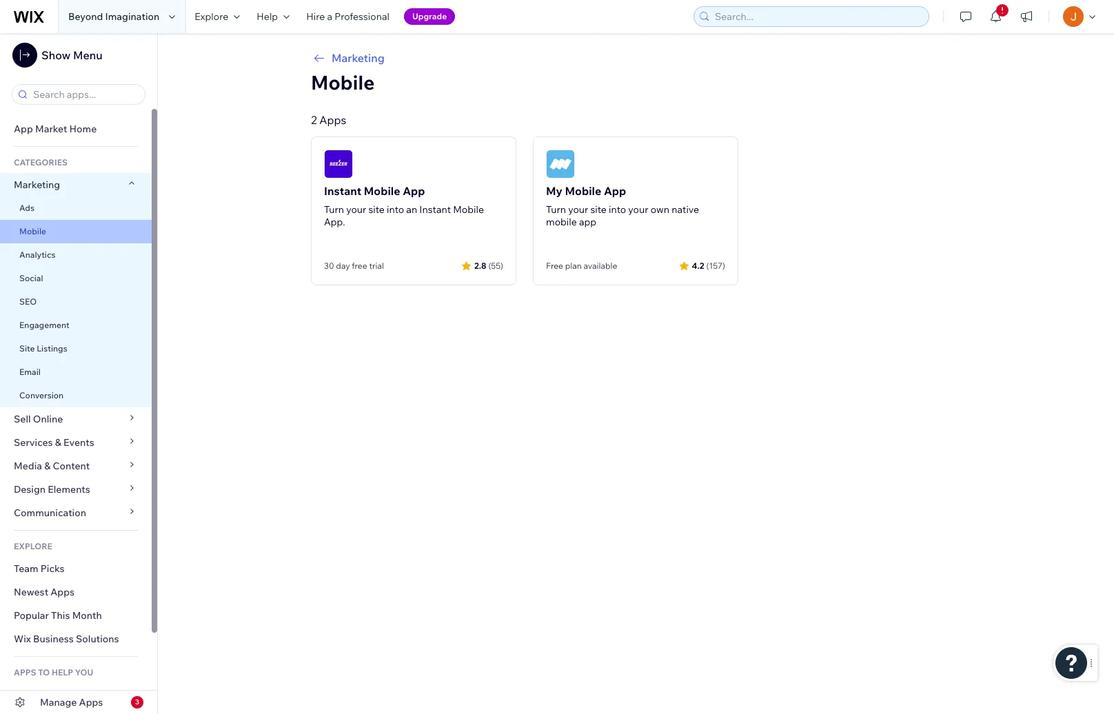 Task type: describe. For each thing, give the bounding box(es) containing it.
conversion
[[19, 390, 64, 401]]

month
[[72, 610, 102, 622]]

engagement
[[19, 320, 69, 330]]

sell
[[14, 413, 31, 425]]

content
[[53, 460, 90, 472]]

4.2 (157)
[[692, 260, 725, 271]]

help
[[52, 667, 73, 678]]

my
[[546, 184, 563, 198]]

popular
[[14, 610, 49, 622]]

2.8 (55)
[[474, 260, 503, 271]]

collect leads link
[[0, 683, 152, 707]]

free
[[546, 261, 563, 271]]

my mobile app turn your site into your own native mobile app
[[546, 184, 699, 228]]

show menu button
[[12, 43, 103, 68]]

design elements link
[[0, 478, 152, 501]]

a
[[327, 10, 332, 23]]

trial
[[369, 261, 384, 271]]

online
[[33, 413, 63, 425]]

services & events
[[14, 436, 94, 449]]

design
[[14, 483, 46, 496]]

analytics link
[[0, 243, 152, 267]]

30 day free trial
[[324, 261, 384, 271]]

show
[[41, 48, 71, 62]]

team picks link
[[0, 557, 152, 581]]

app
[[579, 216, 597, 228]]

imagination
[[105, 10, 160, 23]]

1 horizontal spatial instant
[[419, 203, 451, 216]]

into for my mobile app
[[609, 203, 626, 216]]

media
[[14, 460, 42, 472]]

categories
[[14, 157, 68, 168]]

newest apps link
[[0, 581, 152, 604]]

day
[[336, 261, 350, 271]]

(157)
[[706, 260, 725, 271]]

mobile inside mobile link
[[19, 226, 46, 237]]

available
[[584, 261, 617, 271]]

media & content
[[14, 460, 90, 472]]

site for instant
[[369, 203, 385, 216]]

solutions
[[76, 633, 119, 645]]

collect
[[14, 689, 46, 701]]

2 apps
[[311, 113, 346, 127]]

plan
[[565, 261, 582, 271]]

help
[[257, 10, 278, 23]]

ads link
[[0, 197, 152, 220]]

help button
[[248, 0, 298, 33]]

listings
[[37, 343, 67, 354]]

media & content link
[[0, 454, 152, 478]]

my mobile app logo image
[[546, 150, 575, 179]]

social link
[[0, 267, 152, 290]]

an
[[406, 203, 417, 216]]

team picks
[[14, 563, 65, 575]]

0 horizontal spatial instant
[[324, 184, 361, 198]]

leads
[[48, 689, 75, 701]]

you
[[75, 667, 93, 678]]

(55)
[[488, 260, 503, 271]]

sidebar element
[[0, 33, 158, 714]]

your for instant
[[346, 203, 366, 216]]

collect leads
[[14, 689, 75, 701]]

menu
[[73, 48, 103, 62]]

2.8
[[474, 260, 486, 271]]

picks
[[41, 563, 65, 575]]

manage apps
[[40, 696, 103, 709]]

professional
[[335, 10, 390, 23]]

marketing inside sidebar element
[[14, 179, 60, 191]]

into for instant mobile app
[[387, 203, 404, 216]]

popular this month link
[[0, 604, 152, 627]]

email
[[19, 367, 41, 377]]

native
[[672, 203, 699, 216]]

instant mobile app turn your site into an instant mobile app.
[[324, 184, 484, 228]]

wix business solutions link
[[0, 627, 152, 651]]

explore
[[14, 541, 52, 552]]

wix
[[14, 633, 31, 645]]

design elements
[[14, 483, 90, 496]]

sell online
[[14, 413, 63, 425]]

sell online link
[[0, 408, 152, 431]]

elements
[[48, 483, 90, 496]]

upgrade
[[412, 11, 447, 21]]

app market home link
[[0, 117, 152, 141]]

apps to help you
[[14, 667, 93, 678]]



Task type: locate. For each thing, give the bounding box(es) containing it.
engagement link
[[0, 314, 152, 337]]

popular this month
[[14, 610, 102, 622]]

1 your from the left
[[346, 203, 366, 216]]

app
[[14, 123, 33, 135], [403, 184, 425, 198], [604, 184, 626, 198]]

upgrade button
[[404, 8, 455, 25]]

1 horizontal spatial turn
[[546, 203, 566, 216]]

30
[[324, 261, 334, 271]]

3
[[135, 698, 139, 707]]

turn for instant
[[324, 203, 344, 216]]

1 into from the left
[[387, 203, 404, 216]]

1 vertical spatial marketing link
[[0, 173, 152, 197]]

hire
[[306, 10, 325, 23]]

into inside 'instant mobile app turn your site into an instant mobile app.'
[[387, 203, 404, 216]]

Search apps... field
[[29, 85, 141, 104]]

app market home
[[14, 123, 97, 135]]

& right media
[[44, 460, 51, 472]]

1 horizontal spatial &
[[55, 436, 61, 449]]

events
[[63, 436, 94, 449]]

turn for my
[[546, 203, 566, 216]]

turn inside my mobile app turn your site into your own native mobile app
[[546, 203, 566, 216]]

marketing
[[332, 51, 385, 65], [14, 179, 60, 191]]

site left an
[[369, 203, 385, 216]]

beyond
[[68, 10, 103, 23]]

hire a professional
[[306, 10, 390, 23]]

app for instant mobile app
[[403, 184, 425, 198]]

2 horizontal spatial app
[[604, 184, 626, 198]]

show menu
[[41, 48, 103, 62]]

marketing link
[[311, 50, 961, 66], [0, 173, 152, 197]]

1 horizontal spatial site
[[591, 203, 607, 216]]

1 horizontal spatial app
[[403, 184, 425, 198]]

site inside 'instant mobile app turn your site into an instant mobile app.'
[[369, 203, 385, 216]]

1 turn from the left
[[324, 203, 344, 216]]

2 turn from the left
[[546, 203, 566, 216]]

your down my mobile app logo
[[568, 203, 588, 216]]

apps right 2
[[319, 113, 346, 127]]

0 horizontal spatial app
[[14, 123, 33, 135]]

turn down instant mobile app  logo
[[324, 203, 344, 216]]

3 your from the left
[[628, 203, 649, 216]]

marketing down professional
[[332, 51, 385, 65]]

communication link
[[0, 501, 152, 525]]

your
[[346, 203, 366, 216], [568, 203, 588, 216], [628, 203, 649, 216]]

2 your from the left
[[568, 203, 588, 216]]

turn
[[324, 203, 344, 216], [546, 203, 566, 216]]

0 vertical spatial &
[[55, 436, 61, 449]]

free
[[352, 261, 367, 271]]

2 vertical spatial apps
[[79, 696, 103, 709]]

mobile link
[[0, 220, 152, 243]]

& for events
[[55, 436, 61, 449]]

2 site from the left
[[591, 203, 607, 216]]

seo
[[19, 296, 37, 307]]

0 horizontal spatial marketing link
[[0, 173, 152, 197]]

2 into from the left
[[609, 203, 626, 216]]

newest apps
[[14, 586, 74, 599]]

0 vertical spatial apps
[[319, 113, 346, 127]]

newest
[[14, 586, 48, 599]]

team
[[14, 563, 38, 575]]

explore
[[195, 10, 228, 23]]

your right the app. at left
[[346, 203, 366, 216]]

0 horizontal spatial marketing
[[14, 179, 60, 191]]

conversion link
[[0, 384, 152, 408]]

apps for manage apps
[[79, 696, 103, 709]]

app inside sidebar element
[[14, 123, 33, 135]]

app right my
[[604, 184, 626, 198]]

into right the app
[[609, 203, 626, 216]]

app inside my mobile app turn your site into your own native mobile app
[[604, 184, 626, 198]]

site listings link
[[0, 337, 152, 361]]

app inside 'instant mobile app turn your site into an instant mobile app.'
[[403, 184, 425, 198]]

free plan available
[[546, 261, 617, 271]]

0 vertical spatial instant
[[324, 184, 361, 198]]

1 site from the left
[[369, 203, 385, 216]]

1 vertical spatial &
[[44, 460, 51, 472]]

apps right the leads
[[79, 696, 103, 709]]

0 vertical spatial marketing
[[332, 51, 385, 65]]

0 vertical spatial marketing link
[[311, 50, 961, 66]]

site
[[19, 343, 35, 354]]

apps for newest apps
[[50, 586, 74, 599]]

apps
[[14, 667, 36, 678]]

mobile inside my mobile app turn your site into your own native mobile app
[[565, 184, 601, 198]]

&
[[55, 436, 61, 449], [44, 460, 51, 472]]

1 horizontal spatial apps
[[79, 696, 103, 709]]

2
[[311, 113, 317, 127]]

site listings
[[19, 343, 67, 354]]

to
[[38, 667, 50, 678]]

analytics
[[19, 250, 55, 260]]

& for content
[[44, 460, 51, 472]]

social
[[19, 273, 43, 283]]

0 horizontal spatial turn
[[324, 203, 344, 216]]

seo link
[[0, 290, 152, 314]]

1 horizontal spatial into
[[609, 203, 626, 216]]

instant mobile app  logo image
[[324, 150, 353, 179]]

services
[[14, 436, 53, 449]]

app.
[[324, 216, 345, 228]]

app left 'market' at top left
[[14, 123, 33, 135]]

1 horizontal spatial marketing
[[332, 51, 385, 65]]

into inside my mobile app turn your site into your own native mobile app
[[609, 203, 626, 216]]

1 vertical spatial marketing
[[14, 179, 60, 191]]

instant down instant mobile app  logo
[[324, 184, 361, 198]]

business
[[33, 633, 74, 645]]

apps for 2 apps
[[319, 113, 346, 127]]

beyond imagination
[[68, 10, 160, 23]]

communication
[[14, 507, 88, 519]]

app up an
[[403, 184, 425, 198]]

2 horizontal spatial your
[[628, 203, 649, 216]]

site for my
[[591, 203, 607, 216]]

ads
[[19, 203, 34, 213]]

into
[[387, 203, 404, 216], [609, 203, 626, 216]]

0 horizontal spatial apps
[[50, 586, 74, 599]]

0 horizontal spatial into
[[387, 203, 404, 216]]

1 vertical spatial instant
[[419, 203, 451, 216]]

home
[[69, 123, 97, 135]]

site
[[369, 203, 385, 216], [591, 203, 607, 216]]

app for my mobile app
[[604, 184, 626, 198]]

2 horizontal spatial apps
[[319, 113, 346, 127]]

turn down my
[[546, 203, 566, 216]]

marketing down categories at left
[[14, 179, 60, 191]]

& left events
[[55, 436, 61, 449]]

services & events link
[[0, 431, 152, 454]]

wix business solutions
[[14, 633, 119, 645]]

0 horizontal spatial your
[[346, 203, 366, 216]]

1 horizontal spatial your
[[568, 203, 588, 216]]

email link
[[0, 361, 152, 384]]

1 horizontal spatial marketing link
[[311, 50, 961, 66]]

apps
[[319, 113, 346, 127], [50, 586, 74, 599], [79, 696, 103, 709]]

apps up this
[[50, 586, 74, 599]]

4.2
[[692, 260, 704, 271]]

1 vertical spatial apps
[[50, 586, 74, 599]]

your for my
[[568, 203, 588, 216]]

own
[[651, 203, 670, 216]]

mobile
[[546, 216, 577, 228]]

into left an
[[387, 203, 404, 216]]

Search... field
[[711, 7, 925, 26]]

instant right an
[[419, 203, 451, 216]]

mobile
[[311, 70, 375, 94], [364, 184, 400, 198], [565, 184, 601, 198], [453, 203, 484, 216], [19, 226, 46, 237]]

0 horizontal spatial site
[[369, 203, 385, 216]]

instant
[[324, 184, 361, 198], [419, 203, 451, 216]]

your left own at the right of the page
[[628, 203, 649, 216]]

0 horizontal spatial &
[[44, 460, 51, 472]]

site right mobile
[[591, 203, 607, 216]]

this
[[51, 610, 70, 622]]

turn inside 'instant mobile app turn your site into an instant mobile app.'
[[324, 203, 344, 216]]

site inside my mobile app turn your site into your own native mobile app
[[591, 203, 607, 216]]

your inside 'instant mobile app turn your site into an instant mobile app.'
[[346, 203, 366, 216]]



Task type: vqa. For each thing, say whether or not it's contained in the screenshot.
4.2 (157)
yes



